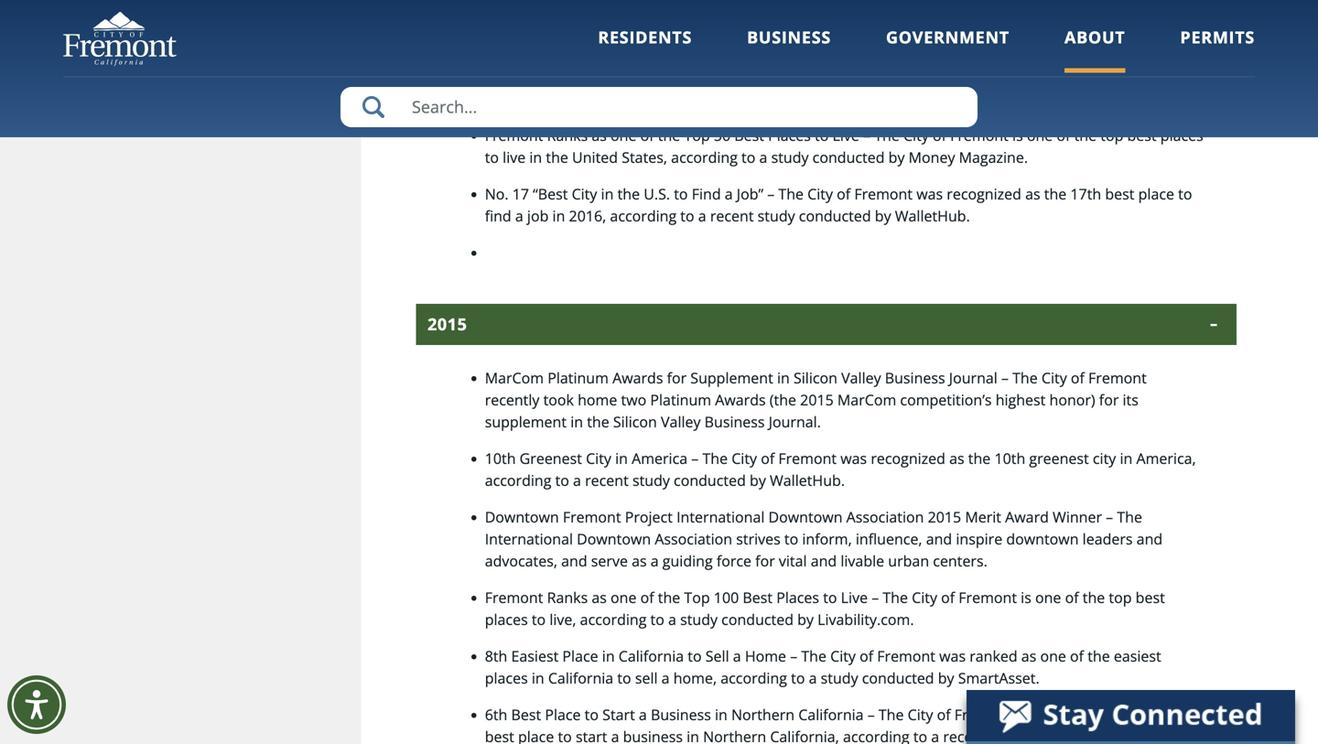 Task type: vqa. For each thing, say whether or not it's contained in the screenshot.
494- in the FOR ANY QUESTIONS ABOUT BUSINESS TAXES, PLEASE CONTACT THE CITY OF FREMONT REVENUE DIVISION AT BUSINESSTAX@FREMONT.GOV OR CALL (510) 494-4790.
no



Task type: describe. For each thing, give the bounding box(es) containing it.
recognized inside 6th best place to start a business in northern california – the city of fremont was recognized as the 6th best place to start a business in northern california, according to a recent study conducted b
[[1047, 705, 1122, 725]]

the inside 6th best place to start a business in northern california – the city of fremont was recognized as the 6th best place to start a business in northern california, according to a recent study conducted b
[[1145, 705, 1167, 725]]

best inside 6th best place to start a business in northern california – the city of fremont was recognized as the 6th best place to start a business in northern california, according to a recent study conducted b
[[485, 727, 514, 744]]

2 4th from the left
[[986, 0, 1009, 6]]

the up the ranges
[[960, 0, 983, 6]]

the inside fremont ranks as one of the top 50 best places to live – the city of fremont is one of the top best places to live in the united states, according to a study conducted by money magazine.
[[875, 125, 900, 145]]

one down serve
[[611, 588, 637, 607]]

downtown
[[1007, 529, 1079, 549]]

as inside fremont ranks as one of the top 100 best places to live – the city of fremont is one of the top best places to live, according to a study conducted by livability.com.
[[592, 588, 607, 607]]

competition's
[[901, 390, 992, 410]]

of inside no. 17 "best city in the u.s. to find a job" – the city of fremont was recognized as the 17th best place to find a job in 2016, according to a recent study conducted by wallethub.
[[837, 184, 851, 204]]

downtown fremont project international downtown association 2015 merit award winner – the international downtown association strives to inform, influence, and inspire downtown leaders and advocates, and serve as a guiding force for vital and livable urban centers.
[[485, 507, 1163, 571]]

start
[[576, 727, 608, 744]]

united
[[572, 147, 618, 167]]

as inside no. 17 "best city in the u.s. to find a job" – the city of fremont was recognized as the 17th best place to find a job in 2016, according to a recent study conducted by wallethub.
[[1026, 184, 1041, 204]]

in up (the
[[777, 368, 790, 388]]

city for the
[[1076, 0, 1100, 6]]

supplement
[[485, 412, 567, 432]]

by inside fremont ranks as one of the top 100 best places to live – the city of fremont is one of the top best places to live, according to a study conducted by livability.com.
[[798, 610, 814, 629]]

of inside marcom platinum awards for supplement in silicon valley business journal – the city of fremont recently took home two platinum awards (the 2015 marcom competition's highest honor) for its supplement in the silicon valley business journal.
[[1071, 368, 1085, 388]]

set
[[935, 8, 956, 28]]

government
[[886, 26, 1010, 49]]

8th
[[485, 646, 508, 666]]

energy
[[794, 30, 840, 50]]

recently
[[485, 390, 540, 410]]

in down two
[[615, 449, 628, 468]]

according inside 4th greenest city in america – the city of fremont was recognized as the 4th greenest city in the u.s., according to a study conducted by wallethub. the data they used set ranges from greenhouse-gas emissions per capita to the number of smart-energy policies and initiatives.
[[485, 8, 552, 28]]

strives
[[736, 529, 781, 549]]

best inside fremont ranks as one of the top 100 best places to live – the city of fremont is one of the top best places to live, according to a study conducted by livability.com.
[[1136, 588, 1165, 607]]

ranked
[[970, 646, 1018, 666]]

in right business
[[687, 727, 700, 744]]

– inside no. 17 "best city in the u.s. to find a job" – the city of fremont was recognized as the 17th best place to find a job in 2016, according to a recent study conducted by wallethub.
[[768, 184, 775, 204]]

residents link
[[598, 26, 692, 73]]

best inside no. 17 "best city in the u.s. to find a job" – the city of fremont was recognized as the 17th best place to find a job in 2016, according to a recent study conducted by wallethub.
[[1106, 184, 1135, 204]]

Search text field
[[341, 87, 978, 127]]

ranges
[[960, 8, 1006, 28]]

job"
[[737, 184, 764, 204]]

the inside 10th best city for families – the city of fremont was recognized as the 10th best city for families in the u.s., according to a study conducted by wallethub.
[[677, 67, 702, 86]]

in down home,
[[715, 705, 728, 725]]

study inside 10th best city for families – the city of fremont was recognized as the 10th best city for families in the u.s., according to a study conducted by wallethub.
[[619, 89, 657, 108]]

project
[[625, 507, 673, 527]]

0 vertical spatial silicon
[[794, 368, 838, 388]]

according inside 8th easiest place in california to sell a home – the city of fremont was ranked as one of the easiest places in california to sell a home, according to a study conducted by smartasset.
[[721, 668, 787, 688]]

inform,
[[803, 529, 852, 549]]

places for fremont ranks as one of the top 50 best places to live – the city of fremont is one of the top best places to live in the united states, according to a study conducted by money magazine.
[[1161, 125, 1204, 145]]

the up the "gas"
[[1120, 0, 1143, 6]]

1 vertical spatial northern
[[703, 727, 767, 744]]

in up "greenhouse-"
[[1104, 0, 1116, 6]]

the inside marcom platinum awards for supplement in silicon valley business journal – the city of fremont recently took home two platinum awards (the 2015 marcom competition's highest honor) for its supplement in the silicon valley business journal.
[[587, 412, 610, 432]]

was inside 8th easiest place in california to sell a home – the city of fremont was ranked as one of the easiest places in california to sell a home, according to a study conducted by smartasset.
[[940, 646, 966, 666]]

the up the 'states,'
[[658, 125, 681, 145]]

recognized for the
[[863, 0, 938, 6]]

leaders
[[1083, 529, 1133, 549]]

and left serve
[[561, 551, 588, 571]]

greenhouse-
[[1047, 8, 1133, 28]]

no. 17 "best city in the u.s. to find a job" – the city of fremont was recognized as the 17th best place to find a job in 2016, according to a recent study conducted by wallethub.
[[485, 184, 1193, 226]]

states,
[[622, 147, 668, 167]]

honor)
[[1050, 390, 1096, 410]]

0 horizontal spatial platinum
[[548, 368, 609, 388]]

study inside 6th best place to start a business in northern california – the city of fremont was recognized as the 6th best place to start a business in northern california, according to a recent study conducted b
[[991, 727, 1028, 744]]

families
[[606, 67, 662, 86]]

conducted inside 10th best city for families – the city of fremont was recognized as the 10th best city for families in the u.s., according to a study conducted by wallethub.
[[661, 89, 733, 108]]

places for fremont ranks as one of the top 100 best places to live – the city of fremont is one of the top best places to live, according to a study conducted by livability.com.
[[485, 610, 528, 629]]

fremont inside '10th greenest city in america – the city of fremont was recognized as the 10th greenest city in america, according to a recent study conducted by wallethub.'
[[779, 449, 837, 468]]

the down initiatives.
[[943, 67, 965, 86]]

the left u.s.
[[618, 184, 640, 204]]

stay connected image
[[967, 690, 1294, 742]]

– inside marcom platinum awards for supplement in silicon valley business journal – the city of fremont recently took home two platinum awards (the 2015 marcom competition's highest honor) for its supplement in the silicon valley business journal.
[[1002, 368, 1009, 388]]

the inside 8th easiest place in california to sell a home – the city of fremont was ranked as one of the easiest places in california to sell a home, according to a study conducted by smartasset.
[[802, 646, 827, 666]]

data
[[831, 8, 861, 28]]

fremont ranks as one of the top 50 best places to live – the city of fremont is one of the top best places to live in the united states, according to a study conducted by money magazine.
[[485, 125, 1204, 167]]

live
[[503, 147, 526, 167]]

study inside fremont ranks as one of the top 100 best places to live – the city of fremont is one of the top best places to live, according to a study conducted by livability.com.
[[680, 610, 718, 629]]

city inside fremont ranks as one of the top 50 best places to live – the city of fremont is one of the top best places to live in the united states, according to a study conducted by money magazine.
[[904, 125, 929, 145]]

and up centers.
[[926, 529, 953, 549]]

business
[[623, 727, 683, 744]]

livability.com.
[[818, 610, 914, 629]]

as inside downtown fremont project international downtown association 2015 merit award winner – the international downtown association strives to inform, influence, and inspire downtown leaders and advocates, and serve as a guiding force for vital and livable urban centers.
[[632, 551, 647, 571]]

10th greenest city in america – the city of fremont was recognized as the 10th greenest city in america, according to a recent study conducted by wallethub.
[[485, 449, 1197, 490]]

10th down supplement
[[485, 449, 516, 468]]

as inside fremont ranks as one of the top 50 best places to live – the city of fremont is one of the top best places to live in the united states, according to a study conducted by money magazine.
[[592, 125, 607, 145]]

0 vertical spatial northern
[[732, 705, 795, 725]]

fremont down centers.
[[959, 588, 1017, 607]]

fremont inside 8th easiest place in california to sell a home – the city of fremont was ranked as one of the easiest places in california to sell a home, according to a study conducted by smartasset.
[[877, 646, 936, 666]]

was inside '10th greenest city in america – the city of fremont was recognized as the 10th greenest city in america, according to a recent study conducted by wallethub.'
[[841, 449, 867, 468]]

to inside '10th greenest city in america – the city of fremont was recognized as the 10th greenest city in america, according to a recent study conducted by wallethub.'
[[555, 471, 569, 490]]

fremont up magazine.
[[951, 125, 1009, 145]]

1 6th from the left
[[485, 705, 508, 725]]

17th
[[1071, 184, 1102, 204]]

17
[[513, 184, 529, 204]]

capita
[[584, 30, 625, 50]]

0 vertical spatial international
[[677, 507, 765, 527]]

the up the number
[[694, 0, 720, 6]]

according inside fremont ranks as one of the top 100 best places to live – the city of fremont is one of the top best places to live, according to a study conducted by livability.com.
[[580, 610, 647, 629]]

influence,
[[856, 529, 923, 549]]

2015 inside marcom platinum awards for supplement in silicon valley business journal – the city of fremont recently took home two platinum awards (the 2015 marcom competition's highest honor) for its supplement in the silicon valley business journal.
[[800, 390, 834, 410]]

u.s., inside 4th greenest city in america – the city of fremont was recognized as the 4th greenest city in the u.s., according to a study conducted by wallethub. the data they used set ranges from greenhouse-gas emissions per capita to the number of smart-energy policies and initiatives.
[[1146, 0, 1177, 6]]

best inside fremont ranks as one of the top 100 best places to live – the city of fremont is one of the top best places to live, according to a study conducted by livability.com.
[[743, 588, 773, 607]]

one inside 8th easiest place in california to sell a home – the city of fremont was ranked as one of the easiest places in california to sell a home, according to a study conducted by smartasset.
[[1041, 646, 1067, 666]]

america for a
[[624, 0, 679, 6]]

the inside no. 17 "best city in the u.s. to find a job" – the city of fremont was recognized as the 17th best place to find a job in 2016, according to a recent study conducted by wallethub.
[[779, 184, 804, 204]]

was inside no. 17 "best city in the u.s. to find a job" – the city of fremont was recognized as the 17th best place to find a job in 2016, according to a recent study conducted by wallethub.
[[917, 184, 943, 204]]

journal.
[[769, 412, 821, 432]]

they
[[865, 8, 895, 28]]

best inside fremont ranks as one of the top 50 best places to live – the city of fremont is one of the top best places to live in the united states, according to a study conducted by money magazine.
[[735, 125, 765, 145]]

fremont down advocates, on the bottom left of page
[[485, 588, 543, 607]]

job
[[527, 206, 549, 226]]

the up "17th"
[[1075, 125, 1097, 145]]

from
[[1010, 8, 1043, 28]]

in down took
[[571, 412, 583, 432]]

10th down initiatives.
[[969, 67, 1000, 86]]

a inside 4th greenest city in america – the city of fremont was recognized as the 4th greenest city in the u.s., according to a study conducted by wallethub. the data they used set ranges from greenhouse-gas emissions per capita to the number of smart-energy policies and initiatives.
[[573, 8, 581, 28]]

in up start at the left of page
[[602, 646, 615, 666]]

one up magazine.
[[1027, 125, 1053, 145]]

the left the number
[[647, 30, 669, 50]]

by inside '10th greenest city in america – the city of fremont was recognized as the 10th greenest city in america, according to a recent study conducted by wallethub.'
[[750, 471, 766, 490]]

the down leaders
[[1083, 588, 1105, 607]]

greenest for 4th
[[1013, 0, 1073, 6]]

supplement
[[691, 368, 774, 388]]

of inside '10th greenest city in america – the city of fremont was recognized as the 10th greenest city in america, according to a recent study conducted by wallethub.'
[[761, 449, 775, 468]]

place for in
[[563, 646, 599, 666]]

city inside marcom platinum awards for supplement in silicon valley business journal – the city of fremont recently took home two platinum awards (the 2015 marcom competition's highest honor) for its supplement in the silicon valley business journal.
[[1042, 368, 1067, 388]]

best inside 10th best city for families – the city of fremont was recognized as the 10th best city for families in the u.s., according to a study conducted by wallethub.
[[1004, 67, 1033, 86]]

the right the families in the top of the page
[[1161, 67, 1183, 86]]

according inside no. 17 "best city in the u.s. to find a job" – the city of fremont was recognized as the 17th best place to find a job in 2016, according to a recent study conducted by wallethub.
[[610, 206, 677, 226]]

the up "best
[[546, 147, 569, 167]]

as inside 6th best place to start a business in northern california – the city of fremont was recognized as the 6th best place to start a business in northern california, according to a recent study conducted b
[[1126, 705, 1141, 725]]

(the
[[770, 390, 797, 410]]

conducted inside 8th easiest place in california to sell a home – the city of fremont was ranked as one of the easiest places in california to sell a home, according to a study conducted by smartasset.
[[862, 668, 935, 688]]

in up 2016, on the left top
[[601, 184, 614, 204]]

in down easiest
[[532, 668, 545, 688]]

2 6th from the left
[[1171, 705, 1194, 725]]

in left america,
[[1120, 449, 1133, 468]]

fremont inside 4th greenest city in america – the city of fremont was recognized as the 4th greenest city in the u.s., according to a study conducted by wallethub. the data they used set ranges from greenhouse-gas emissions per capita to the number of smart-energy policies and initiatives.
[[770, 0, 829, 6]]

residents
[[598, 26, 692, 49]]

one up the 'states,'
[[611, 125, 637, 145]]

0 vertical spatial association
[[847, 507, 924, 527]]

place inside 6th best place to start a business in northern california – the city of fremont was recognized as the 6th best place to start a business in northern california, according to a recent study conducted b
[[518, 727, 554, 744]]

– inside 4th greenest city in america – the city of fremont was recognized as the 4th greenest city in the u.s., according to a study conducted by wallethub. the data they used set ranges from greenhouse-gas emissions per capita to the number of smart-energy policies and initiatives.
[[683, 0, 691, 6]]

for down capita
[[583, 67, 603, 86]]

smartasset.
[[958, 668, 1040, 688]]

conducted inside '10th greenest city in america – the city of fremont was recognized as the 10th greenest city in america, according to a recent study conducted by wallethub.'
[[674, 471, 746, 490]]

recognized for families
[[845, 67, 920, 86]]

money
[[909, 147, 956, 167]]

6th best place to start a business in northern california – the city of fremont was recognized as the 6th best place to start a business in northern california, according to a recent study conducted b
[[485, 705, 1194, 744]]

journal
[[949, 368, 998, 388]]

in up capita
[[607, 0, 620, 6]]

city inside 8th easiest place in california to sell a home – the city of fremont was ranked as one of the easiest places in california to sell a home, according to a study conducted by smartasset.
[[831, 646, 856, 666]]

2016,
[[569, 206, 606, 226]]

conducted inside 6th best place to start a business in northern california – the city of fremont was recognized as the 6th best place to start a business in northern california, according to a recent study conducted b
[[1032, 727, 1104, 744]]

for left the families in the top of the page
[[1064, 67, 1084, 86]]

about
[[1065, 26, 1126, 49]]

about link
[[1065, 26, 1126, 73]]

its
[[1123, 390, 1139, 410]]

and right leaders
[[1137, 529, 1163, 549]]

easiest
[[1114, 646, 1162, 666]]

the down guiding
[[658, 588, 681, 607]]

took
[[544, 390, 574, 410]]

fremont ranks as one of the top 100 best places to live – the city of fremont is one of the top best places to live, according to a study conducted by livability.com.
[[485, 588, 1165, 629]]

according inside 10th best city for families – the city of fremont was recognized as the 10th best city for families in the u.s., according to a study conducted by wallethub.
[[519, 89, 586, 108]]

is for fremont ranks as one of the top 50 best places to live – the city of fremont is one of the top best places to live in the united states, according to a study conducted by money magazine.
[[1013, 125, 1023, 145]]

america for recent
[[632, 449, 688, 468]]

business inside 6th best place to start a business in northern california – the city of fremont was recognized as the 6th best place to start a business in northern california, according to a recent study conducted b
[[651, 705, 711, 725]]

1 horizontal spatial downtown
[[577, 529, 651, 549]]

the inside '10th greenest city in america – the city of fremont was recognized as the 10th greenest city in america, according to a recent study conducted by wallethub.'
[[703, 449, 728, 468]]

fremont up live
[[485, 125, 543, 145]]

the inside marcom platinum awards for supplement in silicon valley business journal – the city of fremont recently took home two platinum awards (the 2015 marcom competition's highest honor) for its supplement in the silicon valley business journal.
[[1013, 368, 1038, 388]]

home
[[578, 390, 618, 410]]

the inside '10th greenest city in america – the city of fremont was recognized as the 10th greenest city in america, according to a recent study conducted by wallethub.'
[[969, 449, 991, 468]]

families
[[1088, 67, 1140, 86]]

used
[[899, 8, 932, 28]]

– inside downtown fremont project international downtown association 2015 merit award winner – the international downtown association strives to inform, influence, and inspire downtown leaders and advocates, and serve as a guiding force for vital and livable urban centers.
[[1106, 507, 1114, 527]]

10th best city for families – the city of fremont was recognized as the 10th best city for families in the u.s., according to a study conducted by wallethub.
[[485, 67, 1183, 108]]

10th down emissions
[[485, 67, 516, 86]]

recognized inside no. 17 "best city in the u.s. to find a job" – the city of fremont was recognized as the 17th best place to find a job in 2016, according to a recent study conducted by wallethub.
[[947, 184, 1022, 204]]

city for families
[[1037, 67, 1060, 86]]

1 horizontal spatial awards
[[715, 390, 766, 410]]

guiding
[[663, 551, 713, 571]]

by inside fremont ranks as one of the top 50 best places to live – the city of fremont is one of the top best places to live in the united states, according to a study conducted by money magazine.
[[889, 147, 905, 167]]

magazine.
[[959, 147, 1028, 167]]

by inside 10th best city for families – the city of fremont was recognized as the 10th best city for families in the u.s., according to a study conducted by wallethub.
[[737, 89, 753, 108]]

recognized for america,
[[871, 449, 946, 468]]

no.
[[485, 184, 509, 204]]

for left the supplement
[[667, 368, 687, 388]]

the left "17th"
[[1045, 184, 1067, 204]]

in inside 10th best city for families – the city of fremont was recognized as the 10th best city for families in the u.s., according to a study conducted by wallethub.
[[1144, 67, 1157, 86]]

a inside fremont ranks as one of the top 100 best places to live – the city of fremont is one of the top best places to live, according to a study conducted by livability.com.
[[668, 610, 677, 629]]

initiatives.
[[929, 30, 998, 50]]

emissions
[[485, 30, 553, 50]]

advocates,
[[485, 551, 558, 571]]

force
[[717, 551, 752, 571]]

0 vertical spatial california
[[619, 646, 684, 666]]

to inside 10th best city for families – the city of fremont was recognized as the 10th best city for families in the u.s., according to a study conducted by wallethub.
[[589, 89, 603, 108]]

wallethub. inside 4th greenest city in america – the city of fremont was recognized as the 4th greenest city in the u.s., according to a study conducted by wallethub. the data they used set ranges from greenhouse-gas emissions per capita to the number of smart-energy policies and initiatives.
[[723, 8, 798, 28]]

live for a
[[833, 125, 860, 145]]

and down inform,
[[811, 551, 837, 571]]

wallethub. inside 10th best city for families – the city of fremont was recognized as the 10th best city for families in the u.s., according to a study conducted by wallethub.
[[757, 89, 832, 108]]

serve
[[591, 551, 628, 571]]

fremont inside 10th best city for families – the city of fremont was recognized as the 10th best city for families in the u.s., according to a study conducted by wallethub.
[[753, 67, 811, 86]]

america,
[[1137, 449, 1197, 468]]

livable
[[841, 551, 885, 571]]



Task type: locate. For each thing, give the bounding box(es) containing it.
1 vertical spatial city
[[1037, 67, 1060, 86]]

wallethub. down 'journal.'
[[770, 471, 845, 490]]

0 horizontal spatial valley
[[661, 412, 701, 432]]

by
[[703, 8, 719, 28], [737, 89, 753, 108], [889, 147, 905, 167], [875, 206, 892, 226], [750, 471, 766, 490], [798, 610, 814, 629], [938, 668, 955, 688]]

places
[[1161, 125, 1204, 145], [485, 610, 528, 629], [485, 668, 528, 688]]

0 vertical spatial marcom
[[485, 368, 544, 388]]

– right job"
[[768, 184, 775, 204]]

america
[[624, 0, 679, 6], [632, 449, 688, 468]]

0 vertical spatial 2015
[[428, 313, 467, 335]]

international
[[677, 507, 765, 527], [485, 529, 573, 549]]

fremont down money
[[855, 184, 913, 204]]

city inside 6th best place to start a business in northern california – the city of fremont was recognized as the 6th best place to start a business in northern california, according to a recent study conducted b
[[908, 705, 934, 725]]

recognized inside 4th greenest city in america – the city of fremont was recognized as the 4th greenest city in the u.s., according to a study conducted by wallethub. the data they used set ranges from greenhouse-gas emissions per capita to the number of smart-energy policies and initiatives.
[[863, 0, 938, 6]]

according
[[485, 8, 552, 28], [519, 89, 586, 108], [671, 147, 738, 167], [610, 206, 677, 226], [485, 471, 552, 490], [580, 610, 647, 629], [721, 668, 787, 688], [843, 727, 910, 744]]

1 horizontal spatial 2015
[[800, 390, 834, 410]]

live inside fremont ranks as one of the top 50 best places to live – the city of fremont is one of the top best places to live in the united states, according to a study conducted by money magazine.
[[833, 125, 860, 145]]

recent inside '10th greenest city in america – the city of fremont was recognized as the 10th greenest city in america, according to a recent study conducted by wallethub.'
[[585, 471, 629, 490]]

1 horizontal spatial u.s.,
[[1146, 0, 1177, 6]]

top for 50
[[684, 125, 710, 145]]

2015
[[428, 313, 467, 335], [800, 390, 834, 410], [928, 507, 962, 527]]

wallethub. up smart-
[[723, 8, 798, 28]]

live up livability.com.
[[841, 588, 868, 607]]

is
[[1013, 125, 1023, 145], [1021, 588, 1032, 607]]

2 horizontal spatial downtown
[[769, 507, 843, 527]]

one
[[611, 125, 637, 145], [1027, 125, 1053, 145], [611, 588, 637, 607], [1036, 588, 1062, 607], [1041, 646, 1067, 666]]

2015 inside downtown fremont project international downtown association 2015 merit award winner – the international downtown association strives to inform, influence, and inspire downtown leaders and advocates, and serve as a guiding force for vital and livable urban centers.
[[928, 507, 962, 527]]

according down u.s.
[[610, 206, 677, 226]]

1 horizontal spatial platinum
[[651, 390, 712, 410]]

was inside 10th best city for families – the city of fremont was recognized as the 10th best city for families in the u.s., according to a study conducted by wallethub.
[[815, 67, 841, 86]]

1 vertical spatial marcom
[[838, 390, 897, 410]]

permits link
[[1181, 26, 1255, 73]]

was inside 4th greenest city in america – the city of fremont was recognized as the 4th greenest city in the u.s., according to a study conducted by wallethub. the data they used set ranges from greenhouse-gas emissions per capita to the number of smart-energy policies and initiatives.
[[832, 0, 859, 6]]

"best
[[533, 184, 568, 204]]

as inside 4th greenest city in america – the city of fremont was recognized as the 4th greenest city in the u.s., according to a study conducted by wallethub. the data they used set ranges from greenhouse-gas emissions per capita to the number of smart-energy policies and initiatives.
[[941, 0, 956, 6]]

1 4th from the left
[[485, 0, 508, 6]]

50
[[714, 125, 731, 145]]

conducted up "home"
[[722, 610, 794, 629]]

0 horizontal spatial downtown
[[485, 507, 559, 527]]

1 vertical spatial greenest
[[520, 449, 582, 468]]

awards
[[613, 368, 663, 388], [715, 390, 766, 410]]

study
[[585, 8, 623, 28], [619, 89, 657, 108], [772, 147, 809, 167], [758, 206, 795, 226], [633, 471, 670, 490], [680, 610, 718, 629], [821, 668, 859, 688], [991, 727, 1028, 744]]

best right 100
[[743, 588, 773, 607]]

0 horizontal spatial marcom
[[485, 368, 544, 388]]

fremont
[[770, 0, 829, 6], [753, 67, 811, 86], [485, 125, 543, 145], [951, 125, 1009, 145], [855, 184, 913, 204], [1089, 368, 1147, 388], [779, 449, 837, 468], [563, 507, 621, 527], [485, 588, 543, 607], [959, 588, 1017, 607], [877, 646, 936, 666], [955, 705, 1013, 725]]

study up no. 17 "best city in the u.s. to find a job" – the city of fremont was recognized as the 17th best place to find a job in 2016, according to a recent study conducted by wallethub. at the top of page
[[772, 147, 809, 167]]

top
[[684, 125, 710, 145], [684, 588, 710, 607]]

for
[[583, 67, 603, 86], [1064, 67, 1084, 86], [667, 368, 687, 388], [1100, 390, 1119, 410], [756, 551, 775, 571]]

2 horizontal spatial california
[[799, 705, 864, 725]]

– up search text box
[[666, 67, 673, 86]]

recognized inside '10th greenest city in america – the city of fremont was recognized as the 10th greenest city in america, according to a recent study conducted by wallethub.'
[[871, 449, 946, 468]]

study inside 8th easiest place in california to sell a home – the city of fremont was ranked as one of the easiest places in california to sell a home, according to a study conducted by smartasset.
[[821, 668, 859, 688]]

a inside downtown fremont project international downtown association 2015 merit award winner – the international downtown association strives to inform, influence, and inspire downtown leaders and advocates, and serve as a guiding force for vital and livable urban centers.
[[651, 551, 659, 571]]

award
[[1006, 507, 1049, 527]]

gas
[[1133, 8, 1156, 28]]

conducted inside no. 17 "best city in the u.s. to find a job" – the city of fremont was recognized as the 17th best place to find a job in 2016, according to a recent study conducted by wallethub.
[[799, 206, 871, 226]]

study inside '10th greenest city in america – the city of fremont was recognized as the 10th greenest city in america, according to a recent study conducted by wallethub.'
[[633, 471, 670, 490]]

by inside 8th easiest place in california to sell a home – the city of fremont was ranked as one of the easiest places in california to sell a home, according to a study conducted by smartasset.
[[938, 668, 955, 688]]

2 vertical spatial recent
[[944, 727, 987, 744]]

america inside 4th greenest city in america – the city of fremont was recognized as the 4th greenest city in the u.s., according to a study conducted by wallethub. the data they used set ranges from greenhouse-gas emissions per capita to the number of smart-energy policies and initiatives.
[[624, 0, 679, 6]]

conducted inside fremont ranks as one of the top 50 best places to live – the city of fremont is one of the top best places to live in the united states, according to a study conducted by money magazine.
[[813, 147, 885, 167]]

for down strives at the bottom right
[[756, 551, 775, 571]]

as inside '10th greenest city in america – the city of fremont was recognized as the 10th greenest city in america, according to a recent study conducted by wallethub.'
[[950, 449, 965, 468]]

1 vertical spatial is
[[1021, 588, 1032, 607]]

greenest down supplement
[[520, 449, 582, 468]]

was down energy
[[815, 67, 841, 86]]

the down the number
[[677, 67, 702, 86]]

0 horizontal spatial silicon
[[613, 412, 657, 432]]

business link
[[747, 26, 831, 73]]

centers.
[[933, 551, 988, 571]]

as up united
[[592, 125, 607, 145]]

1 vertical spatial awards
[[715, 390, 766, 410]]

1 vertical spatial place
[[518, 727, 554, 744]]

1 vertical spatial u.s.,
[[485, 89, 515, 108]]

as down competition's
[[950, 449, 965, 468]]

as right 'ranked'
[[1022, 646, 1037, 666]]

recent down job"
[[710, 206, 754, 226]]

8th easiest place in california to sell a home – the city of fremont was ranked as one of the easiest places in california to sell a home, according to a study conducted by smartasset.
[[485, 646, 1162, 688]]

was down money
[[917, 184, 943, 204]]

smart-
[[749, 30, 794, 50]]

ranks up live,
[[547, 588, 588, 607]]

best down 8th
[[485, 727, 514, 744]]

1 horizontal spatial california
[[619, 646, 684, 666]]

recognized inside 10th best city for families – the city of fremont was recognized as the 10th best city for families in the u.s., according to a study conducted by wallethub.
[[845, 67, 920, 86]]

0 vertical spatial top
[[1101, 125, 1124, 145]]

study inside fremont ranks as one of the top 50 best places to live – the city of fremont is one of the top best places to live in the united states, according to a study conducted by money magazine.
[[772, 147, 809, 167]]

places inside fremont ranks as one of the top 100 best places to live – the city of fremont is one of the top best places to live, according to a study conducted by livability.com.
[[485, 610, 528, 629]]

ranks
[[547, 125, 588, 145], [547, 588, 588, 607]]

– inside fremont ranks as one of the top 50 best places to live – the city of fremont is one of the top best places to live in the united states, according to a study conducted by money magazine.
[[864, 125, 871, 145]]

fremont inside 6th best place to start a business in northern california – the city of fremont was recognized as the 6th best place to start a business in northern california, according to a recent study conducted b
[[955, 705, 1013, 725]]

by up strives at the bottom right
[[750, 471, 766, 490]]

greenest
[[1013, 0, 1073, 6], [1030, 449, 1089, 468]]

greenest down honor)
[[1030, 449, 1089, 468]]

wallethub. down money
[[895, 206, 970, 226]]

study up project
[[633, 471, 670, 490]]

is down downtown
[[1021, 588, 1032, 607]]

0 vertical spatial platinum
[[548, 368, 609, 388]]

0 vertical spatial is
[[1013, 125, 1023, 145]]

0 vertical spatial u.s.,
[[1146, 0, 1177, 6]]

ranks for according
[[547, 588, 588, 607]]

1 vertical spatial international
[[485, 529, 573, 549]]

1 vertical spatial ranks
[[547, 588, 588, 607]]

policies
[[844, 30, 895, 50]]

greenest inside 4th greenest city in america – the city of fremont was recognized as the 4th greenest city in the u.s., according to a study conducted by wallethub. the data they used set ranges from greenhouse-gas emissions per capita to the number of smart-energy policies and initiatives.
[[1013, 0, 1073, 6]]

the up 'highest'
[[1013, 368, 1038, 388]]

– inside 6th best place to start a business in northern california – the city of fremont was recognized as the 6th best place to start a business in northern california, according to a recent study conducted b
[[868, 705, 875, 725]]

winner
[[1053, 507, 1103, 527]]

find
[[692, 184, 721, 204]]

1 horizontal spatial 6th
[[1171, 705, 1194, 725]]

city inside 4th greenest city in america – the city of fremont was recognized as the 4th greenest city in the u.s., according to a study conducted by wallethub. the data they used set ranges from greenhouse-gas emissions per capita to the number of smart-energy policies and initiatives.
[[1076, 0, 1100, 6]]

live,
[[550, 610, 576, 629]]

association
[[847, 507, 924, 527], [655, 529, 733, 549]]

top for 100
[[684, 588, 710, 607]]

0 vertical spatial recent
[[710, 206, 754, 226]]

fremont inside downtown fremont project international downtown association 2015 merit award winner – the international downtown association strives to inform, influence, and inspire downtown leaders and advocates, and serve as a guiding force for vital and livable urban centers.
[[563, 507, 621, 527]]

1 vertical spatial platinum
[[651, 390, 712, 410]]

according inside 6th best place to start a business in northern california – the city of fremont was recognized as the 6th best place to start a business in northern california, according to a recent study conducted b
[[843, 727, 910, 744]]

0 horizontal spatial association
[[655, 529, 733, 549]]

0 vertical spatial valley
[[842, 368, 881, 388]]

0 vertical spatial america
[[624, 0, 679, 6]]

the inside fremont ranks as one of the top 100 best places to live – the city of fremont is one of the top best places to live, according to a study conducted by livability.com.
[[883, 588, 908, 607]]

the right "home"
[[802, 646, 827, 666]]

in inside fremont ranks as one of the top 50 best places to live – the city of fremont is one of the top best places to live in the united states, according to a study conducted by money magazine.
[[530, 147, 542, 167]]

1 horizontal spatial international
[[677, 507, 765, 527]]

in right job
[[553, 206, 565, 226]]

by down smart-
[[737, 89, 753, 108]]

conducted up no. 17 "best city in the u.s. to find a job" – the city of fremont was recognized as the 17th best place to find a job in 2016, according to a recent study conducted by wallethub. at the top of page
[[813, 147, 885, 167]]

0 horizontal spatial awards
[[613, 368, 663, 388]]

greenest for to
[[520, 449, 582, 468]]

0 horizontal spatial 6th
[[485, 705, 508, 725]]

as
[[941, 0, 956, 6], [924, 67, 939, 86], [592, 125, 607, 145], [1026, 184, 1041, 204], [950, 449, 965, 468], [632, 551, 647, 571], [592, 588, 607, 607], [1022, 646, 1037, 666], [1126, 705, 1141, 725]]

1 vertical spatial places
[[777, 588, 820, 607]]

sell
[[706, 646, 729, 666]]

u.s., inside 10th best city for families – the city of fremont was recognized as the 10th best city for families in the u.s., according to a study conducted by wallethub.
[[485, 89, 515, 108]]

best
[[1004, 67, 1033, 86], [1128, 125, 1157, 145], [1106, 184, 1135, 204], [1136, 588, 1165, 607], [485, 727, 514, 744]]

2 ranks from the top
[[547, 588, 588, 607]]

0 horizontal spatial 4th
[[485, 0, 508, 6]]

downtown
[[485, 507, 559, 527], [769, 507, 843, 527], [577, 529, 651, 549]]

america up residents
[[624, 0, 679, 6]]

place inside 6th best place to start a business in northern california – the city of fremont was recognized as the 6th best place to start a business in northern california, according to a recent study conducted b
[[545, 705, 581, 725]]

1 vertical spatial live
[[841, 588, 868, 607]]

northern up california,
[[732, 705, 795, 725]]

10th
[[485, 67, 516, 86], [969, 67, 1000, 86], [485, 449, 516, 468], [995, 449, 1026, 468]]

study up 6th best place to start a business in northern california – the city of fremont was recognized as the 6th best place to start a business in northern california, according to a recent study conducted b
[[821, 668, 859, 688]]

as down serve
[[592, 588, 607, 607]]

recognized down competition's
[[871, 449, 946, 468]]

greenest for 10th
[[1030, 449, 1089, 468]]

and
[[899, 30, 925, 50], [926, 529, 953, 549], [1137, 529, 1163, 549], [561, 551, 588, 571], [811, 551, 837, 571]]

association up guiding
[[655, 529, 733, 549]]

fremont inside marcom platinum awards for supplement in silicon valley business journal – the city of fremont recently took home two platinum awards (the 2015 marcom competition's highest honor) for its supplement in the silicon valley business journal.
[[1089, 368, 1147, 388]]

america up project
[[632, 449, 688, 468]]

100
[[714, 588, 739, 607]]

city
[[578, 0, 603, 6], [723, 0, 749, 6], [554, 67, 579, 86], [706, 67, 731, 86], [904, 125, 929, 145], [572, 184, 597, 204], [808, 184, 833, 204], [1042, 368, 1067, 388], [586, 449, 612, 468], [732, 449, 757, 468], [912, 588, 938, 607], [831, 646, 856, 666], [908, 705, 934, 725]]

best inside fremont ranks as one of the top 50 best places to live – the city of fremont is one of the top best places to live in the united states, according to a study conducted by money magazine.
[[1128, 125, 1157, 145]]

start
[[603, 705, 635, 725]]

u.s., up live
[[485, 89, 515, 108]]

permits
[[1181, 26, 1255, 49]]

– right "home"
[[790, 646, 798, 666]]

top for fremont ranks as one of the top 50 best places to live – the city of fremont is one of the top best places to live in the united states, according to a study conducted by money magazine.
[[1101, 125, 1124, 145]]

10th down 'highest'
[[995, 449, 1026, 468]]

conducted inside 4th greenest city in america – the city of fremont was recognized as the 4th greenest city in the u.s., according to a study conducted by wallethub. the data they used set ranges from greenhouse-gas emissions per capita to the number of smart-energy policies and initiatives.
[[627, 8, 699, 28]]

0 horizontal spatial 2015
[[428, 313, 467, 335]]

recent for u.s.
[[710, 206, 754, 226]]

greenest for according
[[511, 0, 574, 6]]

place
[[1139, 184, 1175, 204], [518, 727, 554, 744]]

– up the number
[[683, 0, 691, 6]]

according down per
[[519, 89, 586, 108]]

1 vertical spatial silicon
[[613, 412, 657, 432]]

by inside 4th greenest city in america – the city of fremont was recognized as the 4th greenest city in the u.s., according to a study conducted by wallethub. the data they used set ranges from greenhouse-gas emissions per capita to the number of smart-energy policies and initiatives.
[[703, 8, 719, 28]]

study inside no. 17 "best city in the u.s. to find a job" – the city of fremont was recognized as the 17th best place to find a job in 2016, according to a recent study conducted by wallethub.
[[758, 206, 795, 226]]

one right 'ranked'
[[1041, 646, 1067, 666]]

1 vertical spatial california
[[548, 668, 614, 688]]

– inside '10th greenest city in america – the city of fremont was recognized as the 10th greenest city in america, according to a recent study conducted by wallethub.'
[[692, 449, 699, 468]]

0 horizontal spatial recent
[[585, 471, 629, 490]]

best inside 6th best place to start a business in northern california – the city of fremont was recognized as the 6th best place to start a business in northern california, according to a recent study conducted b
[[511, 705, 541, 725]]

0 vertical spatial live
[[833, 125, 860, 145]]

the up energy
[[802, 8, 827, 28]]

recent for business
[[944, 727, 987, 744]]

best right "17th"
[[1106, 184, 1135, 204]]

1 ranks from the top
[[547, 125, 588, 145]]

one down downtown
[[1036, 588, 1062, 607]]

is inside fremont ranks as one of the top 50 best places to live – the city of fremont is one of the top best places to live in the united states, according to a study conducted by money magazine.
[[1013, 125, 1023, 145]]

find
[[485, 206, 512, 226]]

for inside downtown fremont project international downtown association 2015 merit award winner – the international downtown association strives to inform, influence, and inspire downtown leaders and advocates, and serve as a guiding force for vital and livable urban centers.
[[756, 551, 775, 571]]

by inside no. 17 "best city in the u.s. to find a job" – the city of fremont was recognized as the 17th best place to find a job in 2016, according to a recent study conducted by wallethub.
[[875, 206, 892, 226]]

– down the supplement
[[692, 449, 699, 468]]

ranks for in
[[547, 125, 588, 145]]

per
[[557, 30, 580, 50]]

2 horizontal spatial recent
[[944, 727, 987, 744]]

wallethub.
[[723, 8, 798, 28], [757, 89, 832, 108], [895, 206, 970, 226], [770, 471, 845, 490]]

recognized
[[863, 0, 938, 6], [845, 67, 920, 86], [947, 184, 1022, 204], [871, 449, 946, 468], [1047, 705, 1122, 725]]

as inside 10th best city for families – the city of fremont was recognized as the 10th best city for families in the u.s., according to a study conducted by wallethub.
[[924, 67, 939, 86]]

2 vertical spatial california
[[799, 705, 864, 725]]

0 vertical spatial place
[[1139, 184, 1175, 204]]

2 top from the top
[[684, 588, 710, 607]]

best up easiest
[[1136, 588, 1165, 607]]

top inside fremont ranks as one of the top 100 best places to live – the city of fremont is one of the top best places to live, according to a study conducted by livability.com.
[[684, 588, 710, 607]]

a inside fremont ranks as one of the top 50 best places to live – the city of fremont is one of the top best places to live in the united states, according to a study conducted by money magazine.
[[760, 147, 768, 167]]

0 horizontal spatial international
[[485, 529, 573, 549]]

california inside 6th best place to start a business in northern california – the city of fremont was recognized as the 6th best place to start a business in northern california, according to a recent study conducted b
[[799, 705, 864, 725]]

top down leaders
[[1109, 588, 1132, 607]]

city for america,
[[1093, 449, 1117, 468]]

4th up the ranges
[[986, 0, 1009, 6]]

recognized down magazine.
[[947, 184, 1022, 204]]

wallethub. inside '10th greenest city in america – the city of fremont was recognized as the 10th greenest city in america, according to a recent study conducted by wallethub.'
[[770, 471, 845, 490]]

– inside 8th easiest place in california to sell a home – the city of fremont was ranked as one of the easiest places in california to sell a home, according to a study conducted by smartasset.
[[790, 646, 798, 666]]

and inside 4th greenest city in america – the city of fremont was recognized as the 4th greenest city in the u.s., according to a study conducted by wallethub. the data they used set ranges from greenhouse-gas emissions per capita to the number of smart-energy policies and initiatives.
[[899, 30, 925, 50]]

0 vertical spatial places
[[768, 125, 811, 145]]

places for livability.com.
[[777, 588, 820, 607]]

conducted down smartasset.
[[1032, 727, 1104, 744]]

0 vertical spatial place
[[563, 646, 599, 666]]

the right job"
[[779, 184, 804, 204]]

live for livability.com.
[[841, 588, 868, 607]]

0 vertical spatial greenest
[[1013, 0, 1073, 6]]

according right live,
[[580, 610, 647, 629]]

city
[[1076, 0, 1100, 6], [1037, 67, 1060, 86], [1093, 449, 1117, 468]]

according up emissions
[[485, 8, 552, 28]]

2 horizontal spatial 2015
[[928, 507, 962, 527]]

1 vertical spatial top
[[1109, 588, 1132, 607]]

the
[[694, 0, 720, 6], [802, 8, 827, 28], [677, 67, 702, 86], [875, 125, 900, 145], [779, 184, 804, 204], [1013, 368, 1038, 388], [703, 449, 728, 468], [1117, 507, 1143, 527], [883, 588, 908, 607], [802, 646, 827, 666], [879, 705, 904, 725]]

of inside 6th best place to start a business in northern california – the city of fremont was recognized as the 6th best place to start a business in northern california, according to a recent study conducted b
[[937, 705, 951, 725]]

1 horizontal spatial recent
[[710, 206, 754, 226]]

0 horizontal spatial california
[[548, 668, 614, 688]]

1 horizontal spatial association
[[847, 507, 924, 527]]

fremont up the its
[[1089, 368, 1147, 388]]

the down 8th easiest place in california to sell a home – the city of fremont was ranked as one of the easiest places in california to sell a home, according to a study conducted by smartasset.
[[879, 705, 904, 725]]

in
[[607, 0, 620, 6], [1104, 0, 1116, 6], [1144, 67, 1157, 86], [530, 147, 542, 167], [601, 184, 614, 204], [553, 206, 565, 226], [777, 368, 790, 388], [571, 412, 583, 432], [615, 449, 628, 468], [1120, 449, 1133, 468], [602, 646, 615, 666], [532, 668, 545, 688], [715, 705, 728, 725], [687, 727, 700, 744]]

the down the supplement
[[703, 449, 728, 468]]

international up advocates, on the bottom left of page
[[485, 529, 573, 549]]

1 vertical spatial valley
[[661, 412, 701, 432]]

easiest
[[511, 646, 559, 666]]

0 vertical spatial city
[[1076, 0, 1100, 6]]

as inside 8th easiest place in california to sell a home – the city of fremont was ranked as one of the easiest places in california to sell a home, according to a study conducted by smartasset.
[[1022, 646, 1037, 666]]

– down 10th best city for families – the city of fremont was recognized as the 10th best city for families in the u.s., according to a study conducted by wallethub.
[[864, 125, 871, 145]]

merit
[[965, 507, 1002, 527]]

marcom platinum awards for supplement in silicon valley business journal – the city of fremont recently took home two platinum awards (the 2015 marcom competition's highest honor) for its supplement in the silicon valley business journal.
[[485, 368, 1147, 432]]

in right the families in the top of the page
[[1144, 67, 1157, 86]]

u.s.,
[[1146, 0, 1177, 6], [485, 89, 515, 108]]

fremont inside no. 17 "best city in the u.s. to find a job" – the city of fremont was recognized as the 17th best place to find a job in 2016, according to a recent study conducted by wallethub.
[[855, 184, 913, 204]]

the down home
[[587, 412, 610, 432]]

place down live,
[[563, 646, 599, 666]]

was inside 6th best place to start a business in northern california – the city of fremont was recognized as the 6th best place to start a business in northern california, according to a recent study conducted b
[[1017, 705, 1044, 725]]

for left the its
[[1100, 390, 1119, 410]]

is up magazine.
[[1013, 125, 1023, 145]]

places down 10th best city for families – the city of fremont was recognized as the 10th best city for families in the u.s., according to a study conducted by wallethub.
[[768, 125, 811, 145]]

the inside 8th easiest place in california to sell a home – the city of fremont was ranked as one of the easiest places in california to sell a home, according to a study conducted by smartasset.
[[1088, 646, 1111, 666]]

1 horizontal spatial place
[[1139, 184, 1175, 204]]

2 vertical spatial places
[[485, 668, 528, 688]]

conducted up the number
[[627, 8, 699, 28]]

place for to
[[545, 705, 581, 725]]

urban
[[888, 551, 930, 571]]

home
[[745, 646, 787, 666]]

0 horizontal spatial u.s.,
[[485, 89, 515, 108]]

america inside '10th greenest city in america – the city of fremont was recognized as the 10th greenest city in america, according to a recent study conducted by wallethub.'
[[632, 449, 688, 468]]

was
[[832, 0, 859, 6], [815, 67, 841, 86], [917, 184, 943, 204], [841, 449, 867, 468], [940, 646, 966, 666], [1017, 705, 1044, 725]]

1 vertical spatial america
[[632, 449, 688, 468]]

0 vertical spatial greenest
[[511, 0, 574, 6]]

place inside no. 17 "best city in the u.s. to find a job" – the city of fremont was recognized as the 17th best place to find a job in 2016, according to a recent study conducted by wallethub.
[[1139, 184, 1175, 204]]

in right live
[[530, 147, 542, 167]]

fremont down smart-
[[753, 67, 811, 86]]

places for a
[[768, 125, 811, 145]]

best right 50
[[735, 125, 765, 145]]

0 vertical spatial awards
[[613, 368, 663, 388]]

government link
[[886, 26, 1010, 73]]

4th greenest city in america – the city of fremont was recognized as the 4th greenest city in the u.s., according to a study conducted by wallethub. the data they used set ranges from greenhouse-gas emissions per capita to the number of smart-energy policies and initiatives.
[[485, 0, 1177, 50]]

0 horizontal spatial place
[[518, 727, 554, 744]]

highest
[[996, 390, 1046, 410]]

wallethub. inside no. 17 "best city in the u.s. to find a job" – the city of fremont was recognized as the 17th best place to find a job in 2016, according to a recent study conducted by wallethub.
[[895, 206, 970, 226]]

1 vertical spatial places
[[485, 610, 528, 629]]

4th
[[485, 0, 508, 6], [986, 0, 1009, 6]]

downtown up advocates, on the bottom left of page
[[485, 507, 559, 527]]

wallethub. down business link
[[757, 89, 832, 108]]

according down 50
[[671, 147, 738, 167]]

was left 'ranked'
[[940, 646, 966, 666]]

by left money
[[889, 147, 905, 167]]

number
[[673, 30, 728, 50]]

4th up emissions
[[485, 0, 508, 6]]

inspire
[[956, 529, 1003, 549]]

– inside fremont ranks as one of the top 100 best places to live – the city of fremont is one of the top best places to live, according to a study conducted by livability.com.
[[872, 588, 879, 607]]

california,
[[770, 727, 840, 744]]

0 vertical spatial ranks
[[547, 125, 588, 145]]

best down emissions
[[520, 67, 550, 86]]

1 horizontal spatial valley
[[842, 368, 881, 388]]

1 horizontal spatial silicon
[[794, 368, 838, 388]]

place up start
[[545, 705, 581, 725]]

2 vertical spatial city
[[1093, 449, 1117, 468]]

best down the families in the top of the page
[[1128, 125, 1157, 145]]

fremont up energy
[[770, 0, 829, 6]]

conducted up strives at the bottom right
[[674, 471, 746, 490]]

the inside downtown fremont project international downtown association 2015 merit award winner – the international downtown association strives to inform, influence, and inspire downtown leaders and advocates, and serve as a guiding force for vital and livable urban centers.
[[1117, 507, 1143, 527]]

1 horizontal spatial 4th
[[986, 0, 1009, 6]]

2 vertical spatial 2015
[[928, 507, 962, 527]]

live inside fremont ranks as one of the top 100 best places to live – the city of fremont is one of the top best places to live, according to a study conducted by livability.com.
[[841, 588, 868, 607]]

city inside fremont ranks as one of the top 100 best places to live – the city of fremont is one of the top best places to live, according to a study conducted by livability.com.
[[912, 588, 938, 607]]

study down smartasset.
[[991, 727, 1028, 744]]

valley
[[842, 368, 881, 388], [661, 412, 701, 432]]

best inside 10th best city for families – the city of fremont was recognized as the 10th best city for families in the u.s., according to a study conducted by wallethub.
[[520, 67, 550, 86]]

of inside 10th best city for families – the city of fremont was recognized as the 10th best city for families in the u.s., according to a study conducted by wallethub.
[[735, 67, 749, 86]]

of
[[753, 0, 767, 6], [731, 30, 745, 50], [735, 67, 749, 86], [641, 125, 654, 145], [933, 125, 947, 145], [1057, 125, 1071, 145], [837, 184, 851, 204], [1071, 368, 1085, 388], [761, 449, 775, 468], [641, 588, 654, 607], [941, 588, 955, 607], [1065, 588, 1079, 607], [860, 646, 874, 666], [1071, 646, 1084, 666], [937, 705, 951, 725]]

international up strives at the bottom right
[[677, 507, 765, 527]]

1 top from the top
[[684, 125, 710, 145]]

california
[[619, 646, 684, 666], [548, 668, 614, 688], [799, 705, 864, 725]]

top left 50
[[684, 125, 710, 145]]

two
[[621, 390, 647, 410]]

home,
[[674, 668, 717, 688]]

according inside '10th greenest city in america – the city of fremont was recognized as the 10th greenest city in america, according to a recent study conducted by wallethub.'
[[485, 471, 552, 490]]

the
[[960, 0, 983, 6], [1120, 0, 1143, 6], [647, 30, 669, 50], [943, 67, 965, 86], [1161, 67, 1183, 86], [658, 125, 681, 145], [1075, 125, 1097, 145], [546, 147, 569, 167], [618, 184, 640, 204], [1045, 184, 1067, 204], [587, 412, 610, 432], [969, 449, 991, 468], [658, 588, 681, 607], [1083, 588, 1105, 607], [1088, 646, 1111, 666], [1145, 705, 1167, 725]]

1 vertical spatial association
[[655, 529, 733, 549]]

top for fremont ranks as one of the top 100 best places to live – the city of fremont is one of the top best places to live, according to a study conducted by livability.com.
[[1109, 588, 1132, 607]]

0 vertical spatial top
[[684, 125, 710, 145]]

sell
[[635, 668, 658, 688]]

vital
[[779, 551, 807, 571]]

6th
[[485, 705, 508, 725], [1171, 705, 1194, 725]]

1 vertical spatial greenest
[[1030, 449, 1089, 468]]

a inside 10th best city for families – the city of fremont was recognized as the 10th best city for families in the u.s., according to a study conducted by wallethub.
[[607, 89, 615, 108]]

1 horizontal spatial marcom
[[838, 390, 897, 410]]

1 vertical spatial recent
[[585, 471, 629, 490]]

1 vertical spatial top
[[684, 588, 710, 607]]

0 vertical spatial places
[[1161, 125, 1204, 145]]

1 vertical spatial place
[[545, 705, 581, 725]]

u.s.
[[644, 184, 670, 204]]

is for fremont ranks as one of the top 100 best places to live – the city of fremont is one of the top best places to live, according to a study conducted by livability.com.
[[1021, 588, 1032, 607]]

platinum
[[548, 368, 609, 388], [651, 390, 712, 410]]

1 vertical spatial 2015
[[800, 390, 834, 410]]

was up "data" on the right of page
[[832, 0, 859, 6]]

place right "17th"
[[1139, 184, 1175, 204]]

city inside 10th best city for families – the city of fremont was recognized as the 10th best city for families in the u.s., according to a study conducted by wallethub.
[[1037, 67, 1060, 86]]

the inside 6th best place to start a business in northern california – the city of fremont was recognized as the 6th best place to start a business in northern california, according to a recent study conducted b
[[879, 705, 904, 725]]

greenest up from
[[1013, 0, 1073, 6]]



